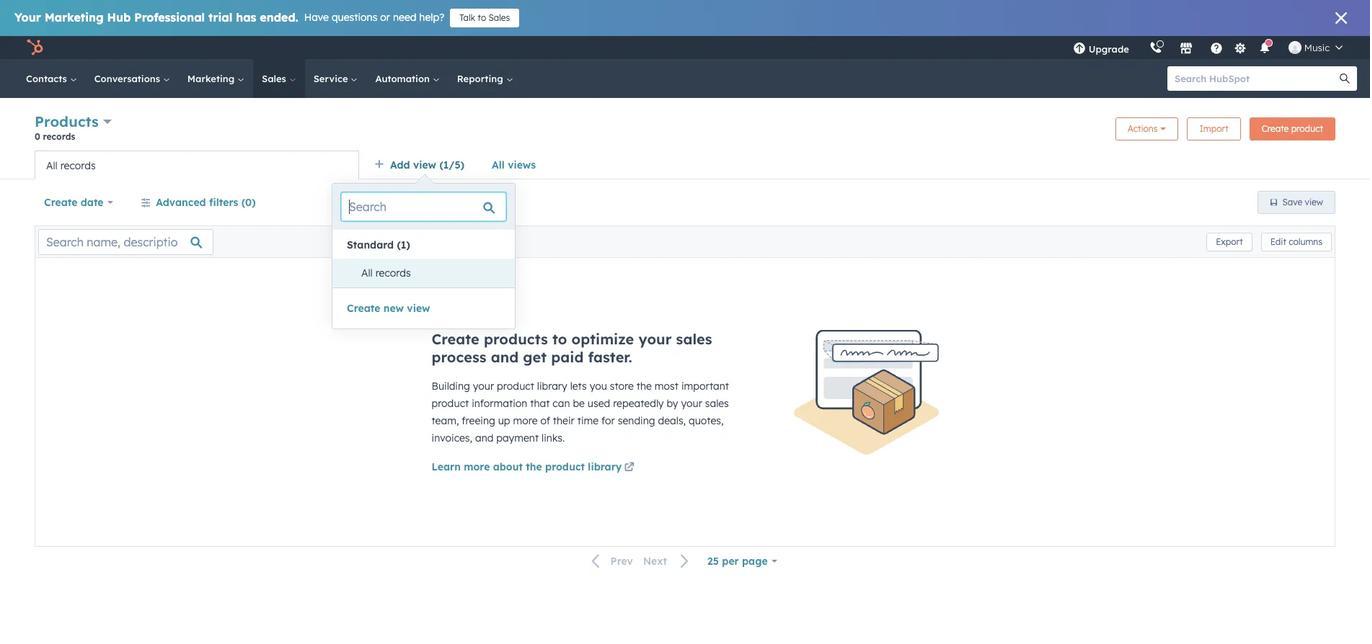 Task type: vqa. For each thing, say whether or not it's contained in the screenshot.
top the All records
yes



Task type: locate. For each thing, give the bounding box(es) containing it.
all records down standard (1)
[[361, 267, 411, 280]]

upgrade image
[[1073, 43, 1086, 56]]

records down 0 records
[[60, 159, 96, 172]]

library up can
[[537, 380, 568, 393]]

upgrade
[[1089, 43, 1130, 55]]

1 vertical spatial the
[[526, 461, 542, 474]]

products button
[[35, 111, 112, 132]]

0 vertical spatial marketing
[[45, 10, 104, 25]]

0 vertical spatial and
[[491, 348, 519, 367]]

marketing link
[[179, 59, 253, 98]]

marketing
[[45, 10, 104, 25], [187, 73, 237, 84]]

all records button down standard (1) button
[[347, 259, 515, 288]]

records down (1)
[[376, 267, 411, 280]]

link opens in a new window image
[[625, 463, 635, 474]]

all records button up advanced filters (0) button
[[35, 151, 359, 180]]

has
[[236, 10, 256, 25]]

advanced
[[156, 196, 206, 209]]

records down products
[[43, 131, 75, 142]]

add
[[390, 159, 410, 172]]

edit columns
[[1271, 236, 1323, 247]]

help button
[[1205, 36, 1229, 59]]

sales link
[[253, 59, 305, 98]]

new
[[384, 302, 404, 315]]

1 vertical spatial more
[[464, 461, 490, 474]]

import button
[[1188, 117, 1241, 140]]

1 vertical spatial sales
[[262, 73, 289, 84]]

calling icon image
[[1150, 42, 1163, 55]]

standard
[[347, 239, 394, 252]]

information
[[472, 398, 528, 411]]

(0)
[[241, 196, 256, 209]]

2 horizontal spatial your
[[681, 398, 703, 411]]

1 vertical spatial all records
[[361, 267, 411, 280]]

to inside create products to optimize your sales process and get paid faster.
[[553, 330, 567, 348]]

actions button
[[1116, 117, 1179, 140]]

your right by
[[681, 398, 703, 411]]

link opens in a new window image
[[625, 460, 635, 478]]

to right get
[[553, 330, 567, 348]]

the inside the building your product library lets you store the most important product information that can be used repeatedly by your sales team, freeing up more of their time for sending deals, quotes, invoices, and payment links.
[[637, 380, 652, 393]]

product down building
[[432, 398, 469, 411]]

0
[[35, 131, 40, 142]]

all down the standard
[[361, 267, 373, 280]]

1 horizontal spatial all records
[[361, 267, 411, 280]]

per
[[722, 556, 739, 569]]

the up repeatedly
[[637, 380, 652, 393]]

view right save
[[1306, 197, 1324, 208]]

create product button
[[1250, 117, 1336, 140]]

prev button
[[583, 553, 638, 572]]

repeatedly
[[613, 398, 664, 411]]

sales inside button
[[489, 12, 510, 23]]

payment
[[497, 432, 539, 445]]

learn more about the product library link
[[432, 460, 637, 478]]

0 records
[[35, 131, 75, 142]]

records
[[43, 131, 75, 142], [60, 159, 96, 172], [376, 267, 411, 280]]

learn more about the product library
[[432, 461, 622, 474]]

1 vertical spatial records
[[60, 159, 96, 172]]

your right faster.
[[639, 330, 672, 348]]

for
[[602, 415, 615, 428]]

0 vertical spatial your
[[639, 330, 672, 348]]

all records down 0 records
[[46, 159, 96, 172]]

all views
[[492, 159, 536, 172]]

filters
[[209, 196, 238, 209]]

0 vertical spatial more
[[513, 415, 538, 428]]

Search name, description, or SKU search field
[[38, 229, 214, 255]]

all records
[[46, 159, 96, 172], [361, 267, 411, 280]]

to
[[478, 12, 486, 23], [553, 330, 567, 348]]

sales up important
[[676, 330, 712, 348]]

(1/5)
[[440, 159, 465, 172]]

the right about
[[526, 461, 542, 474]]

all down 0 records
[[46, 159, 58, 172]]

0 horizontal spatial sales
[[262, 73, 289, 84]]

your
[[639, 330, 672, 348], [473, 380, 494, 393], [681, 398, 703, 411]]

create down search hubspot search box
[[1262, 123, 1290, 134]]

1 vertical spatial view
[[1306, 197, 1324, 208]]

0 vertical spatial the
[[637, 380, 652, 393]]

create left date
[[44, 196, 78, 209]]

product
[[1292, 123, 1324, 134], [497, 380, 535, 393], [432, 398, 469, 411], [546, 461, 585, 474]]

1 horizontal spatial more
[[513, 415, 538, 428]]

menu containing music
[[1063, 36, 1354, 59]]

menu
[[1063, 36, 1354, 59]]

menu item
[[1140, 36, 1143, 59]]

0 horizontal spatial more
[[464, 461, 490, 474]]

1 vertical spatial sales
[[705, 398, 729, 411]]

0 vertical spatial records
[[43, 131, 75, 142]]

create left new
[[347, 302, 381, 315]]

library
[[537, 380, 568, 393], [588, 461, 622, 474]]

library inside the building your product library lets you store the most important product information that can be used repeatedly by your sales team, freeing up more of their time for sending deals, quotes, invoices, and payment links.
[[537, 380, 568, 393]]

deals,
[[658, 415, 686, 428]]

2 vertical spatial your
[[681, 398, 703, 411]]

process
[[432, 348, 487, 367]]

marketing left hub
[[45, 10, 104, 25]]

sales inside the building your product library lets you store the most important product information that can be used repeatedly by your sales team, freeing up more of their time for sending deals, quotes, invoices, and payment links.
[[705, 398, 729, 411]]

library left link opens in a new window icon
[[588, 461, 622, 474]]

save
[[1283, 197, 1303, 208]]

25
[[708, 556, 719, 569]]

create new view
[[347, 302, 430, 315]]

view right new
[[407, 302, 430, 315]]

building
[[432, 380, 470, 393]]

1 vertical spatial marketing
[[187, 73, 237, 84]]

create inside create products to optimize your sales process and get paid faster.
[[432, 330, 480, 348]]

standard (1) button
[[333, 233, 515, 258]]

sales left service
[[262, 73, 289, 84]]

create date
[[44, 196, 104, 209]]

that
[[531, 398, 550, 411]]

view right add
[[413, 159, 437, 172]]

or
[[380, 11, 390, 24]]

1 vertical spatial to
[[553, 330, 567, 348]]

create for create products to optimize your sales process and get paid faster.
[[432, 330, 480, 348]]

and down freeing
[[475, 432, 494, 445]]

service link
[[305, 59, 367, 98]]

product down search hubspot search box
[[1292, 123, 1324, 134]]

help?
[[419, 11, 445, 24]]

view inside popup button
[[413, 159, 437, 172]]

contacts
[[26, 73, 70, 84]]

add view (1/5)
[[390, 159, 465, 172]]

save view
[[1283, 197, 1324, 208]]

reporting link
[[449, 59, 522, 98]]

0 vertical spatial view
[[413, 159, 437, 172]]

create product
[[1262, 123, 1324, 134]]

columns
[[1289, 236, 1323, 247]]

all records for the top all records button
[[46, 159, 96, 172]]

create up building
[[432, 330, 480, 348]]

0 horizontal spatial library
[[537, 380, 568, 393]]

links.
[[542, 432, 565, 445]]

create products to optimize your sales process and get paid faster.
[[432, 330, 712, 367]]

1 horizontal spatial your
[[639, 330, 672, 348]]

1 horizontal spatial sales
[[489, 12, 510, 23]]

1 horizontal spatial the
[[637, 380, 652, 393]]

pagination navigation
[[583, 553, 699, 572]]

and
[[491, 348, 519, 367], [475, 432, 494, 445]]

1 horizontal spatial marketing
[[187, 73, 237, 84]]

2 vertical spatial view
[[407, 302, 430, 315]]

service
[[314, 73, 351, 84]]

1 horizontal spatial to
[[553, 330, 567, 348]]

sales right talk
[[489, 12, 510, 23]]

talk to sales button
[[450, 9, 520, 27]]

0 horizontal spatial your
[[473, 380, 494, 393]]

your up 'information'
[[473, 380, 494, 393]]

more up payment
[[513, 415, 538, 428]]

1 horizontal spatial all
[[361, 267, 373, 280]]

building your product library lets you store the most important product information that can be used repeatedly by your sales team, freeing up more of their time for sending deals, quotes, invoices, and payment links.
[[432, 380, 729, 445]]

0 horizontal spatial the
[[526, 461, 542, 474]]

create inside button
[[1262, 123, 1290, 134]]

view
[[413, 159, 437, 172], [1306, 197, 1324, 208], [407, 302, 430, 315]]

used
[[588, 398, 611, 411]]

your marketing hub professional trial has ended. have questions or need help?
[[14, 10, 445, 25]]

view inside button
[[1306, 197, 1324, 208]]

product down the links.
[[546, 461, 585, 474]]

0 vertical spatial to
[[478, 12, 486, 23]]

0 vertical spatial sales
[[676, 330, 712, 348]]

and left get
[[491, 348, 519, 367]]

professional
[[134, 10, 205, 25]]

help image
[[1211, 43, 1224, 56]]

settings image
[[1235, 42, 1248, 55]]

0 vertical spatial sales
[[489, 12, 510, 23]]

optimize
[[572, 330, 634, 348]]

sales up quotes, on the right of page
[[705, 398, 729, 411]]

more right learn
[[464, 461, 490, 474]]

0 horizontal spatial to
[[478, 12, 486, 23]]

1 horizontal spatial library
[[588, 461, 622, 474]]

1 vertical spatial all records button
[[347, 259, 515, 288]]

marketing down trial
[[187, 73, 237, 84]]

paid
[[551, 348, 584, 367]]

to right talk
[[478, 12, 486, 23]]

conversations
[[94, 73, 163, 84]]

all inside all views 'link'
[[492, 159, 505, 172]]

create for create date
[[44, 196, 78, 209]]

records inside products banner
[[43, 131, 75, 142]]

notifications image
[[1259, 43, 1272, 56]]

sending
[[618, 415, 656, 428]]

all left views
[[492, 159, 505, 172]]

1 vertical spatial and
[[475, 432, 494, 445]]

2 horizontal spatial all
[[492, 159, 505, 172]]

1 vertical spatial library
[[588, 461, 622, 474]]

0 horizontal spatial all records
[[46, 159, 96, 172]]

library inside learn more about the product library link
[[588, 461, 622, 474]]

create inside popup button
[[44, 196, 78, 209]]

create inside button
[[347, 302, 381, 315]]

sales
[[489, 12, 510, 23], [262, 73, 289, 84]]

team,
[[432, 415, 459, 428]]

products banner
[[35, 111, 1336, 151]]

0 vertical spatial all records
[[46, 159, 96, 172]]

0 vertical spatial library
[[537, 380, 568, 393]]

next
[[644, 556, 667, 569]]

create
[[1262, 123, 1290, 134], [44, 196, 78, 209], [347, 302, 381, 315], [432, 330, 480, 348]]



Task type: describe. For each thing, give the bounding box(es) containing it.
edit
[[1271, 236, 1287, 247]]

talk
[[460, 12, 476, 23]]

25 per page
[[708, 556, 768, 569]]

hub
[[107, 10, 131, 25]]

learn
[[432, 461, 461, 474]]

actions
[[1128, 123, 1158, 134]]

of
[[541, 415, 550, 428]]

Search HubSpot search field
[[1168, 66, 1345, 91]]

create date button
[[35, 188, 123, 217]]

music button
[[1281, 36, 1352, 59]]

view for save
[[1306, 197, 1324, 208]]

close image
[[1336, 12, 1348, 24]]

sales inside create products to optimize your sales process and get paid faster.
[[676, 330, 712, 348]]

to inside button
[[478, 12, 486, 23]]

talk to sales
[[460, 12, 510, 23]]

contacts link
[[17, 59, 86, 98]]

product up 'information'
[[497, 380, 535, 393]]

lets
[[570, 380, 587, 393]]

import
[[1200, 123, 1229, 134]]

time
[[578, 415, 599, 428]]

conversations link
[[86, 59, 179, 98]]

Search search field
[[341, 193, 507, 222]]

invoices,
[[432, 432, 473, 445]]

quotes,
[[689, 415, 724, 428]]

hubspot link
[[17, 39, 54, 56]]

be
[[573, 398, 585, 411]]

marketplaces image
[[1180, 43, 1193, 56]]

product inside button
[[1292, 123, 1324, 134]]

0 vertical spatial all records button
[[35, 151, 359, 180]]

create new view button
[[347, 300, 430, 317]]

date
[[81, 196, 104, 209]]

1 vertical spatial your
[[473, 380, 494, 393]]

have
[[304, 11, 329, 24]]

marketing inside 'link'
[[187, 73, 237, 84]]

notifications button
[[1253, 36, 1278, 59]]

your inside create products to optimize your sales process and get paid faster.
[[639, 330, 672, 348]]

next button
[[638, 553, 699, 572]]

search image
[[1341, 74, 1351, 84]]

automation link
[[367, 59, 449, 98]]

0 horizontal spatial all
[[46, 159, 58, 172]]

by
[[667, 398, 679, 411]]

about
[[493, 461, 523, 474]]

freeing
[[462, 415, 496, 428]]

view for add
[[413, 159, 437, 172]]

create for create new view
[[347, 302, 381, 315]]

export
[[1217, 236, 1244, 247]]

create for create product
[[1262, 123, 1290, 134]]

more inside the building your product library lets you store the most important product information that can be used repeatedly by your sales team, freeing up more of their time for sending deals, quotes, invoices, and payment links.
[[513, 415, 538, 428]]

25 per page button
[[699, 548, 788, 576]]

trial
[[209, 10, 233, 25]]

prev
[[611, 556, 633, 569]]

get
[[523, 348, 547, 367]]

page
[[742, 556, 768, 569]]

hubspot image
[[26, 39, 43, 56]]

advanced filters (0)
[[156, 196, 256, 209]]

2 vertical spatial records
[[376, 267, 411, 280]]

and inside create products to optimize your sales process and get paid faster.
[[491, 348, 519, 367]]

(1)
[[397, 239, 410, 252]]

can
[[553, 398, 570, 411]]

questions
[[332, 11, 378, 24]]

calling icon button
[[1144, 38, 1169, 57]]

view inside button
[[407, 302, 430, 315]]

products
[[484, 330, 548, 348]]

standard (1)
[[347, 239, 410, 252]]

most
[[655, 380, 679, 393]]

and inside the building your product library lets you store the most important product information that can be used repeatedly by your sales team, freeing up more of their time for sending deals, quotes, invoices, and payment links.
[[475, 432, 494, 445]]

all records for bottom all records button
[[361, 267, 411, 280]]

your
[[14, 10, 41, 25]]

you
[[590, 380, 607, 393]]

views
[[508, 159, 536, 172]]

add view (1/5) button
[[365, 151, 483, 180]]

automation
[[376, 73, 433, 84]]

settings link
[[1232, 40, 1250, 55]]

0 horizontal spatial marketing
[[45, 10, 104, 25]]

ended.
[[260, 10, 299, 25]]

need
[[393, 11, 417, 24]]

export button
[[1207, 233, 1253, 251]]

up
[[498, 415, 511, 428]]

greg robinson image
[[1289, 41, 1302, 54]]

store
[[610, 380, 634, 393]]

edit columns button
[[1262, 233, 1333, 251]]



